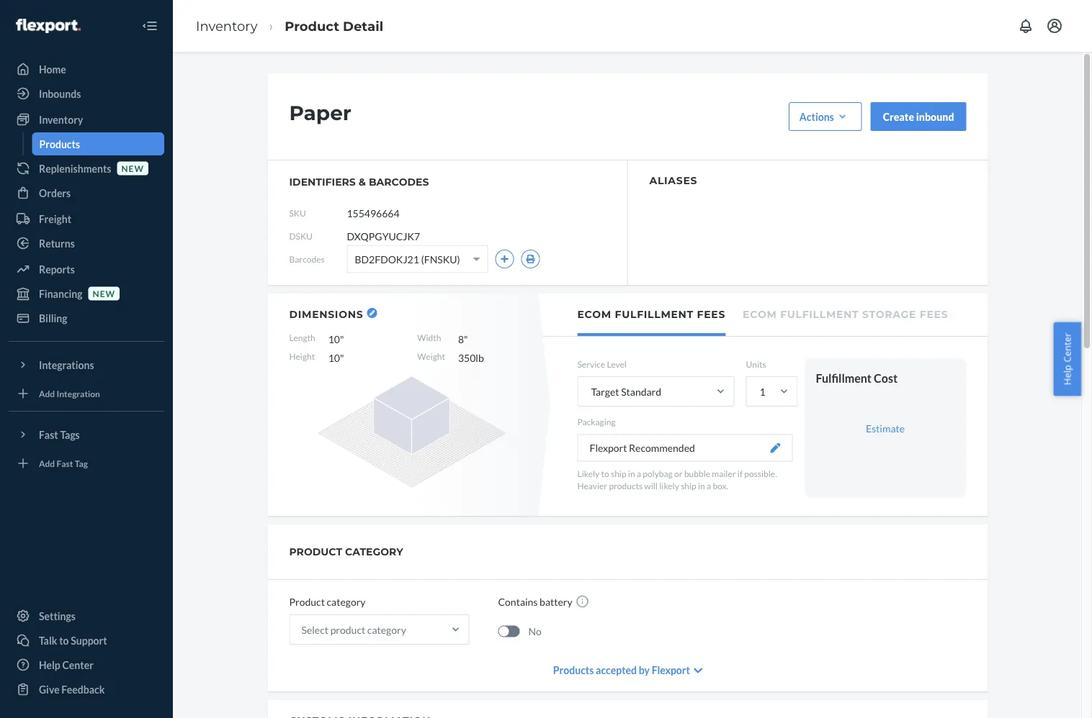Task type: locate. For each thing, give the bounding box(es) containing it.
products for products accepted by flexport
[[553, 665, 594, 677]]

product for product detail
[[285, 18, 339, 34]]

products accepted by flexport
[[553, 665, 690, 677]]

ecom for ecom fulfillment fees
[[577, 309, 612, 321]]

chevron down image
[[694, 666, 702, 676]]

1 10 " from the top
[[328, 333, 344, 345]]

fast tags button
[[9, 424, 164, 447]]

new down products link at the left top of page
[[121, 163, 144, 174]]

battery
[[540, 596, 572, 608]]

fulfillment for storage
[[780, 309, 859, 321]]

integrations button
[[9, 354, 164, 377]]

1 vertical spatial add
[[39, 458, 55, 469]]

help inside button
[[1061, 365, 1074, 386]]

fulfillment up level
[[615, 309, 694, 321]]

length
[[289, 333, 315, 343]]

new down reports link
[[93, 288, 115, 299]]

category right product
[[367, 624, 406, 636]]

ship down bubble
[[681, 481, 696, 491]]

1 horizontal spatial in
[[698, 481, 705, 491]]

0 vertical spatial 10 "
[[328, 333, 344, 345]]

integrations
[[39, 359, 94, 371]]

10 down dimensions
[[328, 333, 340, 345]]

None text field
[[347, 200, 454, 227]]

2 10 " from the top
[[328, 352, 344, 364]]

1 horizontal spatial ship
[[681, 481, 696, 491]]

1 horizontal spatial new
[[121, 163, 144, 174]]

add for add integration
[[39, 389, 55, 399]]

1 fees from the left
[[697, 309, 725, 321]]

in down bubble
[[698, 481, 705, 491]]

10
[[328, 333, 340, 345], [328, 352, 340, 364]]

fulfillment cost
[[816, 371, 898, 385]]

0 horizontal spatial flexport
[[590, 442, 627, 454]]

print image
[[525, 255, 536, 264]]

sku
[[289, 208, 306, 218]]

0 vertical spatial a
[[637, 468, 641, 479]]

category
[[345, 546, 403, 559]]

create inbound
[[883, 111, 954, 123]]

0 horizontal spatial in
[[628, 468, 635, 479]]

feedback
[[61, 684, 105, 696]]

to inside likely to ship in a polybag or bubble mailer if possible. heavier products will likely ship in a box.
[[601, 468, 609, 479]]

service level
[[577, 359, 627, 370]]

0 vertical spatial flexport
[[590, 442, 627, 454]]

settings
[[39, 610, 76, 623]]

add inside add fast tag link
[[39, 458, 55, 469]]

0 vertical spatial 10
[[328, 333, 340, 345]]

fast left tag
[[57, 458, 73, 469]]

0 horizontal spatial center
[[62, 659, 94, 672]]

flexport inside button
[[590, 442, 627, 454]]

1 vertical spatial 10
[[328, 352, 340, 364]]

1 horizontal spatial help
[[1061, 365, 1074, 386]]

category up product
[[327, 596, 366, 608]]

help center inside button
[[1061, 333, 1074, 386]]

0 vertical spatial fast
[[39, 429, 58, 441]]

1 horizontal spatial category
[[367, 624, 406, 636]]

1 add from the top
[[39, 389, 55, 399]]

barcodes
[[289, 254, 325, 264]]

fulfillment left storage
[[780, 309, 859, 321]]

likely to ship in a polybag or bubble mailer if possible. heavier products will likely ship in a box.
[[577, 468, 777, 491]]

center inside button
[[1061, 333, 1074, 363]]

ship up the products
[[611, 468, 626, 479]]

1 vertical spatial flexport
[[652, 665, 690, 677]]

give feedback button
[[9, 679, 164, 702]]

1 horizontal spatial to
[[601, 468, 609, 479]]

talk
[[39, 635, 57, 647]]

ship
[[611, 468, 626, 479], [681, 481, 696, 491]]

0 horizontal spatial category
[[327, 596, 366, 608]]

financing
[[39, 288, 83, 300]]

0 vertical spatial help
[[1061, 365, 1074, 386]]

inbound
[[916, 111, 954, 123]]

1 horizontal spatial ecom
[[743, 309, 777, 321]]

to right the likely
[[601, 468, 609, 479]]

fulfillment
[[615, 309, 694, 321], [780, 309, 859, 321], [816, 371, 872, 385]]

standard
[[621, 386, 661, 398]]

1 vertical spatial help
[[39, 659, 60, 672]]

0 vertical spatial ship
[[611, 468, 626, 479]]

1 horizontal spatial help center
[[1061, 333, 1074, 386]]

new
[[121, 163, 144, 174], [93, 288, 115, 299]]

product inside breadcrumbs navigation
[[285, 18, 339, 34]]

ecom up service
[[577, 309, 612, 321]]

target standard
[[591, 386, 661, 398]]

0 horizontal spatial to
[[59, 635, 69, 647]]

new for replenishments
[[121, 163, 144, 174]]

will
[[644, 481, 658, 491]]

product category
[[289, 546, 403, 559]]

flexport
[[590, 442, 627, 454], [652, 665, 690, 677]]

create
[[883, 111, 914, 123]]

billing
[[39, 312, 67, 325]]

product category
[[289, 596, 366, 608]]

0 horizontal spatial inventory
[[39, 113, 83, 126]]

0 horizontal spatial a
[[637, 468, 641, 479]]

0 horizontal spatial new
[[93, 288, 115, 299]]

a left box.
[[707, 481, 711, 491]]

10 " right the height
[[328, 352, 344, 364]]

pencil alt image
[[369, 310, 375, 316]]

1 vertical spatial new
[[93, 288, 115, 299]]

fast
[[39, 429, 58, 441], [57, 458, 73, 469]]

1 vertical spatial product
[[289, 596, 325, 608]]

1 horizontal spatial inventory link
[[196, 18, 257, 34]]

1 vertical spatial inventory
[[39, 113, 83, 126]]

1 horizontal spatial flexport
[[652, 665, 690, 677]]

pen image
[[770, 443, 780, 453]]

0 horizontal spatial fees
[[697, 309, 725, 321]]

tag
[[75, 458, 88, 469]]

add down fast tags at the left bottom of the page
[[39, 458, 55, 469]]

0 vertical spatial inventory link
[[196, 18, 257, 34]]

add inside add integration link
[[39, 389, 55, 399]]

actions
[[799, 111, 834, 123]]

ecom
[[577, 309, 612, 321], [743, 309, 777, 321]]

product left detail
[[285, 18, 339, 34]]

dimensions
[[289, 308, 363, 321]]

flexport down packaging
[[590, 442, 627, 454]]

new for financing
[[93, 288, 115, 299]]

service
[[577, 359, 605, 370]]

0 vertical spatial products
[[39, 138, 80, 150]]

product up select
[[289, 596, 325, 608]]

to
[[601, 468, 609, 479], [59, 635, 69, 647]]

0 vertical spatial add
[[39, 389, 55, 399]]

2 ecom from the left
[[743, 309, 777, 321]]

2 fees from the left
[[920, 309, 948, 321]]

10 " down dimensions
[[328, 333, 344, 345]]

1 horizontal spatial a
[[707, 481, 711, 491]]

1 vertical spatial help center
[[39, 659, 94, 672]]

0 vertical spatial help center
[[1061, 333, 1074, 386]]

1 ecom from the left
[[577, 309, 612, 321]]

likely
[[659, 481, 679, 491]]

create inbound button
[[871, 102, 966, 131]]

estimate
[[866, 422, 905, 435]]

0 vertical spatial inventory
[[196, 18, 257, 34]]

10 right the height
[[328, 352, 340, 364]]

to right the talk
[[59, 635, 69, 647]]

1 vertical spatial category
[[367, 624, 406, 636]]

10 "
[[328, 333, 344, 345], [328, 352, 344, 364]]

1 vertical spatial products
[[553, 665, 594, 677]]

1 horizontal spatial fees
[[920, 309, 948, 321]]

1 vertical spatial to
[[59, 635, 69, 647]]

open notifications image
[[1017, 17, 1034, 35]]

tags
[[60, 429, 80, 441]]

inventory link
[[196, 18, 257, 34], [9, 108, 164, 131]]

box.
[[713, 481, 728, 491]]

tab list
[[543, 294, 988, 337]]

help
[[1061, 365, 1074, 386], [39, 659, 60, 672]]

identifiers
[[289, 176, 356, 188]]

a up the products
[[637, 468, 641, 479]]

1 vertical spatial 10 "
[[328, 352, 344, 364]]

products up replenishments
[[39, 138, 80, 150]]

product detail link
[[285, 18, 383, 34]]

or
[[674, 468, 683, 479]]

0 vertical spatial in
[[628, 468, 635, 479]]

1 vertical spatial inventory link
[[9, 108, 164, 131]]

products left accepted
[[553, 665, 594, 677]]

by
[[639, 665, 650, 677]]

add left integration
[[39, 389, 55, 399]]

center
[[1061, 333, 1074, 363], [62, 659, 94, 672]]

1 vertical spatial a
[[707, 481, 711, 491]]

fulfillment inside ecom fulfillment storage fees tab
[[780, 309, 859, 321]]

" inside 8 " height
[[464, 333, 468, 345]]

dsku
[[289, 231, 313, 241]]

2 add from the top
[[39, 458, 55, 469]]

fees
[[697, 309, 725, 321], [920, 309, 948, 321]]

0 horizontal spatial products
[[39, 138, 80, 150]]

ecom fulfillment fees tab
[[577, 294, 725, 336]]

" up 350
[[464, 333, 468, 345]]

reports link
[[9, 258, 164, 281]]

help center
[[1061, 333, 1074, 386], [39, 659, 94, 672]]

fast left the tags on the bottom of page
[[39, 429, 58, 441]]

0 vertical spatial center
[[1061, 333, 1074, 363]]

0 vertical spatial product
[[285, 18, 339, 34]]

to inside button
[[59, 635, 69, 647]]

1 horizontal spatial inventory
[[196, 18, 257, 34]]

1 horizontal spatial center
[[1061, 333, 1074, 363]]

1 vertical spatial in
[[698, 481, 705, 491]]

1 vertical spatial center
[[62, 659, 94, 672]]

flexport right by
[[652, 665, 690, 677]]

ecom up "units"
[[743, 309, 777, 321]]

inventory inside breadcrumbs navigation
[[196, 18, 257, 34]]

width
[[417, 333, 441, 343]]

products for products
[[39, 138, 80, 150]]

0 horizontal spatial ecom
[[577, 309, 612, 321]]

" right the height
[[340, 352, 344, 364]]

height
[[289, 352, 315, 362]]

"
[[340, 333, 344, 345], [464, 333, 468, 345], [340, 352, 344, 364]]

a
[[637, 468, 641, 479], [707, 481, 711, 491]]

0 vertical spatial to
[[601, 468, 609, 479]]

add integration link
[[9, 383, 164, 406]]

inventory
[[196, 18, 257, 34], [39, 113, 83, 126]]

units
[[746, 359, 766, 370]]

to for likely
[[601, 468, 609, 479]]

barcodes
[[369, 176, 429, 188]]

1 horizontal spatial products
[[553, 665, 594, 677]]

in up the products
[[628, 468, 635, 479]]

0 horizontal spatial help
[[39, 659, 60, 672]]

add
[[39, 389, 55, 399], [39, 458, 55, 469]]

fulfillment inside ecom fulfillment fees tab
[[615, 309, 694, 321]]

1 10 from the top
[[328, 333, 340, 345]]

0 horizontal spatial help center
[[39, 659, 94, 672]]

0 vertical spatial new
[[121, 163, 144, 174]]

if
[[738, 468, 743, 479]]

add fast tag link
[[9, 452, 164, 475]]



Task type: vqa. For each thing, say whether or not it's contained in the screenshot.
ORDERS
yes



Task type: describe. For each thing, give the bounding box(es) containing it.
0 horizontal spatial inventory link
[[9, 108, 164, 131]]

flexport recommended
[[590, 442, 695, 454]]

weight
[[417, 352, 445, 362]]

integration
[[57, 389, 100, 399]]

2 10 from the top
[[328, 352, 340, 364]]

identifiers & barcodes
[[289, 176, 429, 188]]

bd2fdokj21 (fnsku)
[[355, 253, 460, 265]]

ecom fulfillment storage fees
[[743, 309, 948, 321]]

8
[[458, 333, 464, 345]]

fulfillment for fees
[[615, 309, 694, 321]]

product
[[330, 624, 365, 636]]

actions button
[[789, 102, 862, 131]]

add integration
[[39, 389, 100, 399]]

0 vertical spatial category
[[327, 596, 366, 608]]

replenishments
[[39, 162, 111, 175]]

inbounds link
[[9, 82, 164, 105]]

support
[[71, 635, 107, 647]]

accepted
[[596, 665, 637, 677]]

billing link
[[9, 307, 164, 330]]

home
[[39, 63, 66, 75]]

likely
[[577, 468, 599, 479]]

1 vertical spatial fast
[[57, 458, 73, 469]]

select
[[301, 624, 328, 636]]

product for product category
[[289, 596, 325, 608]]

contains battery
[[498, 596, 572, 608]]

add for add fast tag
[[39, 458, 55, 469]]

lb
[[476, 352, 484, 364]]

orders link
[[9, 182, 164, 205]]

tab list containing ecom fulfillment fees
[[543, 294, 988, 337]]

level
[[607, 359, 627, 370]]

products
[[609, 481, 643, 491]]

help center link
[[9, 654, 164, 677]]

add fast tag
[[39, 458, 88, 469]]

freight link
[[9, 207, 164, 231]]

packaging
[[577, 417, 616, 428]]

settings link
[[9, 605, 164, 628]]

close navigation image
[[141, 17, 158, 35]]

no
[[528, 626, 542, 638]]

ecom for ecom fulfillment storage fees
[[743, 309, 777, 321]]

ecom fulfillment storage fees tab
[[743, 294, 948, 334]]

&
[[359, 176, 366, 188]]

fast inside dropdown button
[[39, 429, 58, 441]]

reports
[[39, 263, 75, 276]]

" down dimensions
[[340, 333, 344, 345]]

(fnsku)
[[421, 253, 460, 265]]

give feedback
[[39, 684, 105, 696]]

contains
[[498, 596, 538, 608]]

product
[[289, 546, 342, 559]]

home link
[[9, 58, 164, 81]]

give
[[39, 684, 60, 696]]

select product category
[[301, 624, 406, 636]]

aliases
[[649, 174, 697, 187]]

orders
[[39, 187, 71, 199]]

storage
[[862, 309, 916, 321]]

talk to support
[[39, 635, 107, 647]]

returns
[[39, 237, 75, 250]]

350
[[458, 352, 476, 364]]

cost
[[874, 371, 898, 385]]

fast tags
[[39, 429, 80, 441]]

ecom fulfillment fees
[[577, 309, 725, 321]]

talk to support button
[[9, 630, 164, 653]]

polybag
[[643, 468, 673, 479]]

help center button
[[1053, 322, 1081, 396]]

1 vertical spatial ship
[[681, 481, 696, 491]]

plus image
[[500, 255, 509, 264]]

bubble
[[684, 468, 710, 479]]

estimate link
[[866, 422, 905, 435]]

dxqpgyucjk7
[[347, 230, 420, 242]]

0 horizontal spatial ship
[[611, 468, 626, 479]]

bd2fdokj21 (fnsku) option
[[355, 247, 460, 272]]

possible.
[[744, 468, 777, 479]]

350 lb
[[458, 352, 484, 364]]

target
[[591, 386, 619, 398]]

mailer
[[712, 468, 736, 479]]

products link
[[32, 133, 164, 156]]

flexport recommended button
[[577, 435, 793, 462]]

freight
[[39, 213, 71, 225]]

paper
[[289, 101, 351, 125]]

returns link
[[9, 232, 164, 255]]

1
[[760, 386, 765, 398]]

bd2fdokj21
[[355, 253, 419, 265]]

product detail
[[285, 18, 383, 34]]

inventory link inside breadcrumbs navigation
[[196, 18, 257, 34]]

open account menu image
[[1046, 17, 1063, 35]]

flexport logo image
[[16, 19, 81, 33]]

detail
[[343, 18, 383, 34]]

8 " height
[[289, 333, 468, 362]]

recommended
[[629, 442, 695, 454]]

to for talk
[[59, 635, 69, 647]]

fulfillment left cost
[[816, 371, 872, 385]]

breadcrumbs navigation
[[184, 5, 395, 47]]

inbounds
[[39, 88, 81, 100]]



